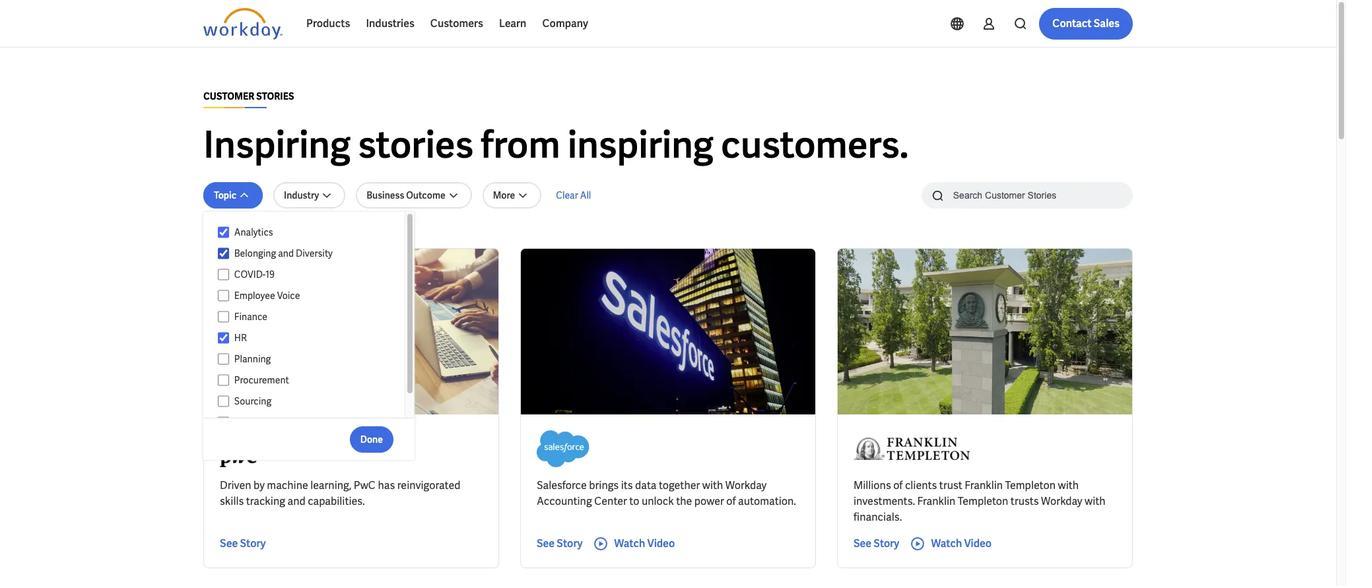 Task type: vqa. For each thing, say whether or not it's contained in the screenshot.
Deeper Insights link
no



Task type: describe. For each thing, give the bounding box(es) containing it.
video for templeton
[[964, 537, 992, 551]]

business outcome button
[[356, 182, 472, 209]]

topic button
[[203, 182, 263, 209]]

capabilities.
[[308, 495, 365, 508]]

watch video link for franklin
[[910, 536, 992, 552]]

customer
[[203, 90, 254, 102]]

finance link
[[229, 309, 392, 325]]

done button
[[350, 426, 394, 453]]

business
[[367, 189, 404, 201]]

watch video link for center
[[593, 536, 675, 552]]

center
[[594, 495, 627, 508]]

see story link for millions of clients trust franklin templeton with investments. franklin templeton trusts workday with financials.
[[854, 536, 900, 552]]

410
[[203, 226, 217, 238]]

employee voice
[[234, 290, 300, 302]]

2 horizontal spatial with
[[1085, 495, 1106, 508]]

financials.
[[854, 510, 902, 524]]

contact sales
[[1053, 17, 1120, 30]]

more button
[[482, 182, 542, 209]]

clear all button
[[552, 182, 595, 209]]

procurement link
[[229, 372, 392, 388]]

driven by machine learning, pwc has reinvigorated skills tracking and capabilities.
[[220, 479, 461, 508]]

workday inside the salesforce brings its data together with workday accounting center to unlock the power of automation.
[[725, 479, 767, 493]]

employee
[[234, 290, 275, 302]]

clear all
[[556, 189, 591, 201]]

automation.
[[738, 495, 796, 508]]

done
[[360, 433, 383, 445]]

data
[[635, 479, 657, 493]]

trust
[[939, 479, 963, 493]]

clients
[[905, 479, 937, 493]]

business outcome
[[367, 189, 445, 201]]

from
[[481, 121, 560, 169]]

unlock
[[642, 495, 674, 508]]

diversity
[[296, 248, 333, 259]]

technology link
[[229, 415, 392, 430]]

power
[[694, 495, 724, 508]]

industry
[[284, 189, 319, 201]]

covid-
[[234, 269, 266, 281]]

see story for millions of clients trust franklin templeton with investments. franklin templeton trusts workday with financials.
[[854, 537, 900, 551]]

1 vertical spatial templeton
[[958, 495, 1008, 508]]

clear
[[556, 189, 578, 201]]

410 results
[[203, 226, 250, 238]]

inspiring
[[568, 121, 714, 169]]

has
[[378, 479, 395, 493]]

stories
[[256, 90, 294, 102]]

all
[[580, 189, 591, 201]]

to
[[629, 495, 639, 508]]

procurement
[[234, 374, 289, 386]]

see story link for salesforce brings its data together with workday accounting center to unlock the power of automation.
[[537, 536, 583, 552]]

of inside millions of clients trust franklin templeton with investments. franklin templeton trusts workday with financials.
[[893, 479, 903, 493]]

hr
[[234, 332, 247, 344]]

more
[[493, 189, 515, 201]]

skills
[[220, 495, 244, 508]]

salesforce.com image
[[537, 430, 590, 467]]

workday inside millions of clients trust franklin templeton with investments. franklin templeton trusts workday with financials.
[[1041, 495, 1083, 508]]

industries
[[366, 17, 415, 30]]

analytics
[[234, 226, 273, 238]]

watch for franklin
[[931, 537, 962, 551]]

of inside the salesforce brings its data together with workday accounting center to unlock the power of automation.
[[727, 495, 736, 508]]

covid-19
[[234, 269, 275, 281]]

0 vertical spatial and
[[278, 248, 294, 259]]

finance
[[234, 311, 267, 323]]

accounting
[[537, 495, 592, 508]]

1 see from the left
[[220, 537, 238, 551]]

industries button
[[358, 8, 422, 40]]

employee voice link
[[229, 288, 392, 304]]

millions of clients trust franklin templeton with investments. franklin templeton trusts workday with financials.
[[854, 479, 1106, 524]]

0 vertical spatial templeton
[[1005, 479, 1056, 493]]

company
[[542, 17, 588, 30]]

industry button
[[273, 182, 345, 209]]

1 see story link from the left
[[220, 536, 266, 552]]

inspiring
[[203, 121, 351, 169]]

belonging and diversity
[[234, 248, 333, 259]]

by
[[254, 479, 265, 493]]

pricewaterhousecoopers global licensing services corporation (pwc) image
[[220, 430, 268, 467]]

customers.
[[721, 121, 909, 169]]

topic
[[214, 189, 236, 201]]



Task type: locate. For each thing, give the bounding box(es) containing it.
planning
[[234, 353, 271, 365]]

video down unlock
[[647, 537, 675, 551]]

together
[[659, 479, 700, 493]]

1 horizontal spatial see story link
[[537, 536, 583, 552]]

the
[[676, 495, 692, 508]]

1 horizontal spatial story
[[557, 537, 583, 551]]

brings
[[589, 479, 619, 493]]

workday right trusts
[[1041, 495, 1083, 508]]

0 horizontal spatial see story link
[[220, 536, 266, 552]]

sourcing
[[234, 395, 271, 407]]

3 see story from the left
[[854, 537, 900, 551]]

see story link down financials.
[[854, 536, 900, 552]]

0 horizontal spatial see
[[220, 537, 238, 551]]

0 vertical spatial of
[[893, 479, 903, 493]]

machine
[[267, 479, 308, 493]]

watch video link
[[593, 536, 675, 552], [910, 536, 992, 552]]

1 video from the left
[[647, 537, 675, 551]]

see down financials.
[[854, 537, 872, 551]]

0 horizontal spatial of
[[727, 495, 736, 508]]

with inside the salesforce brings its data together with workday accounting center to unlock the power of automation.
[[702, 479, 723, 493]]

see
[[220, 537, 238, 551], [537, 537, 555, 551], [854, 537, 872, 551]]

0 vertical spatial franklin
[[965, 479, 1003, 493]]

with
[[702, 479, 723, 493], [1058, 479, 1079, 493], [1085, 495, 1106, 508]]

2 horizontal spatial story
[[874, 537, 900, 551]]

2 story from the left
[[557, 537, 583, 551]]

tracking
[[246, 495, 285, 508]]

2 watch video link from the left
[[910, 536, 992, 552]]

1 horizontal spatial video
[[964, 537, 992, 551]]

1 see story from the left
[[220, 537, 266, 551]]

None checkbox
[[218, 248, 229, 259], [218, 290, 229, 302], [218, 353, 229, 365], [218, 374, 229, 386], [218, 395, 229, 407], [218, 248, 229, 259], [218, 290, 229, 302], [218, 353, 229, 365], [218, 374, 229, 386], [218, 395, 229, 407]]

1 horizontal spatial of
[[893, 479, 903, 493]]

contact sales link
[[1039, 8, 1133, 40]]

Search Customer Stories text field
[[945, 184, 1107, 207]]

video down millions of clients trust franklin templeton with investments. franklin templeton trusts workday with financials.
[[964, 537, 992, 551]]

learning,
[[310, 479, 352, 493]]

1 watch from the left
[[614, 537, 645, 551]]

see down skills at the bottom left of the page
[[220, 537, 238, 551]]

see story link down accounting
[[537, 536, 583, 552]]

2 horizontal spatial see story
[[854, 537, 900, 551]]

stories
[[358, 121, 474, 169]]

franklin
[[965, 479, 1003, 493], [917, 495, 956, 508]]

video for to
[[647, 537, 675, 551]]

2 watch video from the left
[[931, 537, 992, 551]]

1 horizontal spatial watch video link
[[910, 536, 992, 552]]

0 horizontal spatial watch video
[[614, 537, 675, 551]]

watch video for templeton
[[931, 537, 992, 551]]

1 horizontal spatial watch
[[931, 537, 962, 551]]

watch video for to
[[614, 537, 675, 551]]

products
[[306, 17, 350, 30]]

0 horizontal spatial workday
[[725, 479, 767, 493]]

see for salesforce brings its data together with workday accounting center to unlock the power of automation.
[[537, 537, 555, 551]]

1 watch video from the left
[[614, 537, 675, 551]]

0 horizontal spatial see story
[[220, 537, 266, 551]]

1 horizontal spatial see
[[537, 537, 555, 551]]

watch down millions of clients trust franklin templeton with investments. franklin templeton trusts workday with financials.
[[931, 537, 962, 551]]

watch video link down millions of clients trust franklin templeton with investments. franklin templeton trusts workday with financials.
[[910, 536, 992, 552]]

technology
[[234, 417, 282, 429]]

see for millions of clients trust franklin templeton with investments. franklin templeton trusts workday with financials.
[[854, 537, 872, 551]]

company button
[[534, 8, 596, 40]]

sales
[[1094, 17, 1120, 30]]

see story down accounting
[[537, 537, 583, 551]]

pwc
[[354, 479, 376, 493]]

1 horizontal spatial watch video
[[931, 537, 992, 551]]

2 see story from the left
[[537, 537, 583, 551]]

templeton
[[1005, 479, 1056, 493], [958, 495, 1008, 508]]

hr link
[[229, 330, 392, 346]]

belonging and diversity link
[[229, 246, 392, 261]]

2 watch from the left
[[931, 537, 962, 551]]

workday up automation.
[[725, 479, 767, 493]]

watch
[[614, 537, 645, 551], [931, 537, 962, 551]]

0 vertical spatial workday
[[725, 479, 767, 493]]

products button
[[298, 8, 358, 40]]

1 horizontal spatial with
[[1058, 479, 1079, 493]]

outcome
[[406, 189, 445, 201]]

19
[[266, 269, 275, 281]]

driven
[[220, 479, 251, 493]]

2 horizontal spatial see
[[854, 537, 872, 551]]

0 horizontal spatial watch
[[614, 537, 645, 551]]

learn button
[[491, 8, 534, 40]]

1 horizontal spatial see story
[[537, 537, 583, 551]]

watch down to
[[614, 537, 645, 551]]

story
[[240, 537, 266, 551], [557, 537, 583, 551], [874, 537, 900, 551]]

0 horizontal spatial story
[[240, 537, 266, 551]]

1 horizontal spatial franklin
[[965, 479, 1003, 493]]

investments.
[[854, 495, 915, 508]]

see story down financials.
[[854, 537, 900, 551]]

workday
[[725, 479, 767, 493], [1041, 495, 1083, 508]]

sourcing link
[[229, 394, 392, 409]]

2 see story link from the left
[[537, 536, 583, 552]]

templeton up trusts
[[1005, 479, 1056, 493]]

see story for salesforce brings its data together with workday accounting center to unlock the power of automation.
[[537, 537, 583, 551]]

go to the homepage image
[[203, 8, 283, 40]]

1 vertical spatial and
[[288, 495, 306, 508]]

reinvigorated
[[397, 479, 461, 493]]

2 video from the left
[[964, 537, 992, 551]]

salesforce brings its data together with workday accounting center to unlock the power of automation.
[[537, 479, 796, 508]]

franklin down trust
[[917, 495, 956, 508]]

2 see from the left
[[537, 537, 555, 551]]

see story down skills at the bottom left of the page
[[220, 537, 266, 551]]

story down accounting
[[557, 537, 583, 551]]

watch video down to
[[614, 537, 675, 551]]

belonging
[[234, 248, 276, 259]]

video
[[647, 537, 675, 551], [964, 537, 992, 551]]

and inside driven by machine learning, pwc has reinvigorated skills tracking and capabilities.
[[288, 495, 306, 508]]

3 see story link from the left
[[854, 536, 900, 552]]

watch for center
[[614, 537, 645, 551]]

see story link
[[220, 536, 266, 552], [537, 536, 583, 552], [854, 536, 900, 552]]

story down tracking
[[240, 537, 266, 551]]

1 story from the left
[[240, 537, 266, 551]]

of
[[893, 479, 903, 493], [727, 495, 736, 508]]

3 story from the left
[[874, 537, 900, 551]]

watch video
[[614, 537, 675, 551], [931, 537, 992, 551]]

results
[[219, 226, 250, 238]]

see story link down skills at the bottom left of the page
[[220, 536, 266, 552]]

salesforce
[[537, 479, 587, 493]]

0 horizontal spatial franklin
[[917, 495, 956, 508]]

contact
[[1053, 17, 1092, 30]]

of right power
[[727, 495, 736, 508]]

and down machine
[[288, 495, 306, 508]]

0 horizontal spatial watch video link
[[593, 536, 675, 552]]

customers
[[430, 17, 483, 30]]

see down accounting
[[537, 537, 555, 551]]

None checkbox
[[218, 226, 229, 238], [218, 269, 229, 281], [218, 311, 229, 323], [218, 332, 229, 344], [218, 417, 229, 429], [218, 226, 229, 238], [218, 269, 229, 281], [218, 311, 229, 323], [218, 332, 229, 344], [218, 417, 229, 429]]

voice
[[277, 290, 300, 302]]

1 vertical spatial workday
[[1041, 495, 1083, 508]]

its
[[621, 479, 633, 493]]

0 horizontal spatial video
[[647, 537, 675, 551]]

learn
[[499, 17, 527, 30]]

story for millions of clients trust franklin templeton with investments. franklin templeton trusts workday with financials.
[[874, 537, 900, 551]]

and left diversity
[[278, 248, 294, 259]]

3 see from the left
[[854, 537, 872, 551]]

franklin right trust
[[965, 479, 1003, 493]]

inspiring stories from inspiring customers.
[[203, 121, 909, 169]]

covid-19 link
[[229, 267, 392, 283]]

0 horizontal spatial with
[[702, 479, 723, 493]]

customer stories
[[203, 90, 294, 102]]

millions
[[854, 479, 891, 493]]

1 vertical spatial franklin
[[917, 495, 956, 508]]

story down financials.
[[874, 537, 900, 551]]

1 vertical spatial of
[[727, 495, 736, 508]]

customers button
[[422, 8, 491, 40]]

1 horizontal spatial workday
[[1041, 495, 1083, 508]]

templeton down trust
[[958, 495, 1008, 508]]

of up investments.
[[893, 479, 903, 493]]

2 horizontal spatial see story link
[[854, 536, 900, 552]]

watch video link down to
[[593, 536, 675, 552]]

analytics link
[[229, 224, 392, 240]]

story for salesforce brings its data together with workday accounting center to unlock the power of automation.
[[557, 537, 583, 551]]

franklin templeton companies, llc image
[[854, 430, 970, 467]]

trusts
[[1011, 495, 1039, 508]]

1 watch video link from the left
[[593, 536, 675, 552]]

planning link
[[229, 351, 392, 367]]

watch video down millions of clients trust franklin templeton with investments. franklin templeton trusts workday with financials.
[[931, 537, 992, 551]]



